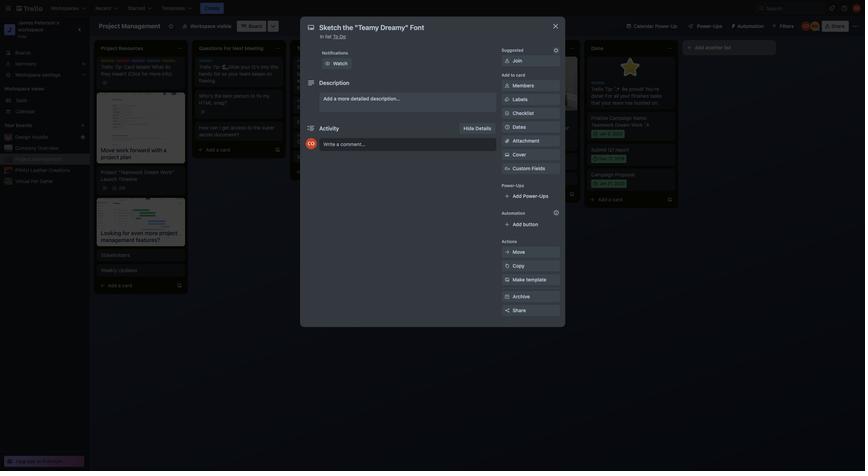 Task type: vqa. For each thing, say whether or not it's contained in the screenshot.
switch to… 'image'
yes



Task type: locate. For each thing, give the bounding box(es) containing it.
can left i
[[210, 125, 218, 131]]

share down archive
[[513, 308, 526, 313]]

design inside design team social media assets
[[395, 108, 409, 113]]

workspace up table
[[4, 86, 30, 92]]

to right upgrade
[[37, 459, 41, 465]]

filters
[[780, 23, 794, 29]]

tip: inside trello tip trello tip: this is where assigned tasks live so that your team can see who's working on what and when it's due.
[[311, 64, 319, 70]]

tip: inside trello tip trello tip: splash those redtape- heavy issues that are slowing your team down here.
[[507, 118, 516, 124]]

color: orange, title: "one more step" element
[[297, 134, 311, 137], [494, 156, 507, 159]]

your
[[4, 122, 15, 128]]

share left show menu icon
[[832, 23, 845, 29]]

tip inside trello tip trello tip: 🌊slide your q's into this handy list so your team keeps on flowing.
[[211, 59, 218, 65]]

tip: up issues
[[507, 118, 516, 124]]

the left "teamy
[[314, 154, 321, 160]]

virtual pet game
[[15, 178, 53, 184]]

0 horizontal spatial workspace
[[4, 86, 30, 92]]

card down updates
[[122, 283, 132, 288]]

the inside "how can i get access to the super secret document?"
[[254, 125, 261, 131]]

1 horizontal spatial share button
[[822, 21, 850, 32]]

0 horizontal spatial calendar
[[15, 109, 35, 114]]

1 horizontal spatial members link
[[502, 80, 560, 91]]

0 vertical spatial more
[[150, 71, 161, 77]]

design for design huddle
[[15, 134, 31, 140]]

that
[[326, 71, 335, 77], [592, 100, 601, 106], [523, 125, 532, 131]]

0 vertical spatial management
[[122, 22, 161, 30]]

add inside "link"
[[513, 193, 522, 199]]

tasks up on.
[[651, 93, 662, 99]]

1 horizontal spatial workspace
[[190, 23, 216, 29]]

0 vertical spatial share button
[[822, 21, 850, 32]]

team inside trello tip trello tip: this is where assigned tasks live so that your team can see who's working on what and when it's due.
[[347, 71, 358, 77]]

done!
[[592, 93, 604, 99]]

tip: up handy
[[213, 64, 221, 70]]

your down 🌊slide
[[228, 71, 238, 77]]

add left another in the top right of the page
[[695, 45, 705, 50]]

automation inside button
[[738, 23, 764, 29]]

calendar left up
[[634, 23, 654, 29]]

to down join
[[511, 73, 515, 78]]

dream
[[616, 122, 630, 128], [144, 169, 159, 175]]

2 horizontal spatial create from template… image
[[570, 191, 575, 197]]

super
[[262, 125, 275, 131]]

sm image for archive
[[504, 293, 511, 300]]

team right social
[[410, 108, 421, 113]]

issues
[[508, 125, 522, 131]]

create from template… image
[[471, 138, 477, 143], [570, 191, 575, 197], [177, 283, 182, 288]]

suggested
[[502, 48, 524, 53]]

0 horizontal spatial the
[[214, 93, 222, 99]]

sm image inside join link
[[504, 57, 511, 64]]

sketch inside design team sketch site banner
[[297, 104, 313, 110]]

calendar inside 'calendar' link
[[15, 109, 35, 114]]

join link
[[502, 55, 560, 66]]

team inside design team sketch site banner
[[312, 100, 323, 105]]

0 horizontal spatial on
[[267, 71, 272, 77]]

add a card button down the "custom fields" button
[[489, 189, 567, 200]]

sm image inside archive link
[[504, 293, 511, 300]]

sm image left join
[[504, 57, 511, 64]]

curate
[[297, 139, 312, 144]]

1 vertical spatial christina overa (christinaovera) image
[[306, 138, 317, 149]]

2 vertical spatial create from template… image
[[177, 283, 182, 288]]

proud!
[[630, 86, 644, 92]]

0 horizontal spatial dream
[[144, 169, 159, 175]]

list right customer
[[336, 139, 342, 144]]

0 horizontal spatial color: orange, title: "one more step" element
[[297, 134, 311, 137]]

1 vertical spatial more
[[338, 96, 350, 102]]

copy
[[513, 263, 525, 269]]

2 sketch from the top
[[297, 154, 313, 160]]

tip: up for
[[605, 86, 614, 92]]

0 vertical spatial ups
[[714, 23, 723, 29]]

1 sketch from the top
[[297, 104, 313, 110]]

here.
[[519, 132, 531, 138]]

add button
[[513, 222, 539, 227]]

1 vertical spatial project
[[15, 156, 31, 162]]

calendar down table
[[15, 109, 35, 114]]

1 vertical spatial members link
[[502, 80, 560, 91]]

members link
[[0, 58, 90, 69], [502, 80, 560, 91]]

1 horizontal spatial calendar
[[634, 23, 654, 29]]

2 horizontal spatial team
[[410, 108, 421, 113]]

1 vertical spatial team
[[312, 100, 323, 105]]

tip: up mean?
[[114, 64, 123, 70]]

✨ up all
[[615, 86, 621, 92]]

1 vertical spatial jan
[[600, 181, 607, 186]]

0 vertical spatial share
[[832, 23, 845, 29]]

snag?
[[214, 100, 227, 106]]

boards
[[16, 122, 32, 128]]

2 vertical spatial that
[[523, 125, 532, 131]]

team for sketch
[[312, 100, 323, 105]]

freelancer contracts link
[[494, 160, 574, 167]]

project for project management link
[[15, 156, 31, 162]]

trello tip: card labels! what do they mean? (click for more info) link
[[101, 64, 181, 77]]

card down media
[[417, 137, 427, 143]]

more inside trello tip: card labels! what do they mean? (click for more info)
[[150, 71, 161, 77]]

dream inside finalize campaign name: teamwork dream work ✨
[[616, 122, 630, 128]]

0 vertical spatial color: orange, title: "one more step" element
[[297, 134, 311, 137]]

on inside trello tip trello tip: this is where assigned tasks live so that your team can see who's working on what and when it's due.
[[331, 78, 336, 84]]

add down the jan 31, 2020 checkbox
[[599, 197, 608, 203]]

add a card button down weekly updates link
[[97, 280, 174, 291]]

hide details link
[[460, 123, 496, 134]]

who's
[[199, 93, 213, 99]]

jan left 31,
[[600, 181, 607, 186]]

2 so from the left
[[319, 71, 324, 77]]

1 vertical spatial can
[[210, 125, 218, 131]]

tasks inside trello tip trello tip: ✨ be proud! you're done! for all your finished tasks that your team has hustled on.
[[651, 93, 662, 99]]

tip: up live
[[311, 64, 319, 70]]

design huddle
[[15, 134, 48, 140]]

sm image for watch
[[324, 60, 331, 67]]

0 vertical spatial the
[[214, 93, 222, 99]]

sm image inside 'copy' link
[[504, 263, 511, 270]]

add power-ups link
[[502, 191, 560, 202]]

this
[[320, 64, 330, 70]]

power-ups up add another list at the top
[[698, 23, 723, 29]]

1 so from the left
[[222, 71, 227, 77]]

create
[[205, 5, 220, 11]]

the inside 'link'
[[314, 154, 321, 160]]

1 horizontal spatial share
[[832, 23, 845, 29]]

sketch left site
[[297, 104, 313, 110]]

members link up labels link
[[502, 80, 560, 91]]

0 vertical spatial project management
[[99, 22, 161, 30]]

✨
[[615, 86, 621, 92], [645, 122, 651, 128]]

1 horizontal spatial can
[[359, 71, 368, 77]]

trello tip trello tip: 🌊slide your q's into this handy list so your team keeps on flowing.
[[199, 59, 279, 84]]

1 horizontal spatial the
[[254, 125, 261, 131]]

add another list button
[[683, 40, 777, 55]]

1 horizontal spatial project management
[[99, 22, 161, 30]]

card for create from template… icon to the middle
[[417, 137, 427, 143]]

trello tip: 🌊slide your q's into this handy list so your team keeps on flowing. link
[[199, 64, 279, 84]]

jan inside option
[[600, 131, 607, 137]]

add left button
[[513, 222, 522, 227]]

0 vertical spatial calendar
[[634, 23, 654, 29]]

color: orange, title: "one more step" element for freelancer
[[494, 156, 507, 159]]

team for where
[[347, 71, 358, 77]]

down
[[506, 132, 518, 138]]

attachment button
[[502, 135, 560, 147]]

1 horizontal spatial tasks
[[651, 93, 662, 99]]

add a card for the leftmost create from template… icon
[[108, 283, 132, 288]]

1 vertical spatial on
[[331, 78, 336, 84]]

team left keeps
[[240, 71, 251, 77]]

sm image for labels
[[504, 96, 511, 103]]

upgrade
[[16, 459, 35, 465]]

to left the fix
[[251, 93, 255, 99]]

can up when
[[359, 71, 368, 77]]

christina overa (christinaovera) image right open information menu icon
[[853, 4, 862, 12]]

1 vertical spatial create from template… image
[[570, 191, 575, 197]]

christina overa (christinaovera) image
[[853, 4, 862, 12], [306, 138, 317, 149]]

2 vertical spatial team
[[410, 108, 421, 113]]

to
[[511, 73, 515, 78], [251, 93, 255, 99], [248, 125, 252, 131], [37, 459, 41, 465]]

0 horizontal spatial power-ups
[[502, 183, 524, 188]]

sm image down add to card
[[504, 82, 511, 89]]

sm image inside cover link
[[504, 151, 511, 158]]

ups inside button
[[714, 23, 723, 29]]

17,
[[609, 156, 614, 161]]

list right in
[[325, 34, 332, 39]]

secret
[[199, 132, 213, 138]]

1 horizontal spatial power-ups
[[698, 23, 723, 29]]

Jan 31, 2020 checkbox
[[592, 180, 627, 188]]

that up "here."
[[523, 125, 532, 131]]

2 vertical spatial color: purple, title: "design team" element
[[395, 108, 421, 113]]

project inside project "teamwork dream work" launch timeline
[[101, 169, 117, 175]]

2020 inside option
[[613, 131, 623, 137]]

0 vertical spatial members link
[[0, 58, 90, 69]]

add down custom
[[513, 193, 522, 199]]

2 horizontal spatial that
[[592, 100, 601, 106]]

✨ inside finalize campaign name: teamwork dream work ✨
[[645, 122, 651, 128]]

game
[[40, 178, 53, 184]]

sm image up the freelancer
[[504, 151, 511, 158]]

team inside trello tip trello tip: splash those redtape- heavy issues that are slowing your team down here.
[[494, 132, 505, 138]]

1 horizontal spatial christina overa (christinaovera) image
[[853, 4, 862, 12]]

1 horizontal spatial color: orange, title: "one more step" element
[[494, 156, 507, 159]]

launch
[[101, 176, 117, 182]]

1 vertical spatial ups
[[516, 183, 524, 188]]

sm image for move
[[504, 249, 511, 256]]

0 vertical spatial ✨
[[615, 86, 621, 92]]

0 vertical spatial create from template… image
[[471, 138, 477, 143]]

workspace for workspace views
[[4, 86, 30, 92]]

0 vertical spatial create from template… image
[[275, 147, 281, 153]]

calendar for calendar power-up
[[634, 23, 654, 29]]

add to card
[[502, 73, 526, 78]]

1 horizontal spatial ✨
[[645, 122, 651, 128]]

1 jan from the top
[[600, 131, 607, 137]]

2 jan from the top
[[600, 181, 607, 186]]

members link down boards
[[0, 58, 90, 69]]

sm image inside watch button
[[324, 60, 331, 67]]

team inside trello tip trello tip: 🌊slide your q's into this handy list so your team keeps on flowing.
[[240, 71, 251, 77]]

color: red, title: "priority" element
[[116, 59, 131, 65]]

0 horizontal spatial can
[[210, 125, 218, 131]]

in
[[320, 34, 324, 39]]

more down what
[[150, 71, 161, 77]]

1 horizontal spatial color: purple, title: "design team" element
[[297, 100, 323, 105]]

0 vertical spatial 2020
[[613, 131, 623, 137]]

sm image up 'add another list' button
[[728, 21, 738, 30]]

team left banner
[[312, 100, 323, 105]]

campaign inside finalize campaign name: teamwork dream work ✨
[[610, 115, 632, 121]]

priority design team
[[116, 59, 157, 65]]

1 vertical spatial create from template… image
[[668, 197, 673, 203]]

2 horizontal spatial the
[[314, 154, 321, 160]]

add a card for create from template… icon to the middle
[[402, 137, 427, 143]]

color: orange, title: "one more step" element up curate
[[297, 134, 311, 137]]

✨ inside trello tip trello tip: ✨ be proud! you're done! for all your finished tasks that your team has hustled on.
[[615, 86, 621, 92]]

free
[[18, 34, 27, 39]]

color: purple, title: "design team" element
[[131, 59, 157, 65], [297, 100, 323, 105], [395, 108, 421, 113]]

card
[[516, 73, 526, 78], [417, 137, 427, 143], [220, 147, 231, 153], [515, 191, 525, 197], [613, 197, 623, 203], [122, 283, 132, 288]]

1 vertical spatial project management
[[15, 156, 61, 162]]

members up labels
[[513, 83, 534, 88]]

tip inside trello tip trello tip: this is where assigned tasks live so that your team can see who's working on what and when it's due.
[[309, 59, 316, 65]]

0 vertical spatial on
[[267, 71, 272, 77]]

search image
[[759, 6, 765, 11]]

color: sky, title: "trello tip" element
[[147, 59, 165, 65], [199, 59, 218, 65], [297, 59, 316, 65], [592, 82, 610, 87], [494, 113, 512, 119]]

1 horizontal spatial members
[[513, 83, 534, 88]]

0 horizontal spatial so
[[222, 71, 227, 77]]

1 horizontal spatial team
[[312, 100, 323, 105]]

open information menu image
[[842, 5, 849, 12]]

2 horizontal spatial ups
[[714, 23, 723, 29]]

1 vertical spatial workspace
[[4, 86, 30, 92]]

peterson's
[[34, 20, 59, 26]]

the inside who's the best person to fix my html snag?
[[214, 93, 222, 99]]

(click
[[128, 71, 141, 77]]

list right another in the top right of the page
[[725, 45, 732, 50]]

sm image inside move link
[[504, 249, 511, 256]]

sm image inside automation button
[[728, 21, 738, 30]]

team up for
[[146, 59, 157, 65]]

color: lime, title: "halp" element
[[162, 59, 176, 65]]

workspace
[[190, 23, 216, 29], [4, 86, 30, 92]]

finished
[[632, 93, 649, 99]]

weekly updates
[[101, 267, 137, 273]]

campaign down has
[[610, 115, 632, 121]]

Board name text field
[[95, 21, 164, 32]]

0 vertical spatial can
[[359, 71, 368, 77]]

jan 9, 2020
[[600, 131, 623, 137]]

sketch the "teamy dreamy" font
[[297, 154, 371, 160]]

0 vertical spatial project
[[99, 22, 120, 30]]

2020 right 9, on the top of page
[[613, 131, 623, 137]]

project management inside project management "text box"
[[99, 22, 161, 30]]

team down all
[[613, 100, 624, 106]]

sm image for copy
[[504, 263, 511, 270]]

color: orange, title: "one more step" element up the freelancer
[[494, 156, 507, 159]]

can inside trello tip trello tip: this is where assigned tasks live so that your team can see who's working on what and when it's due.
[[359, 71, 368, 77]]

your boards
[[4, 122, 32, 128]]

the for sketch
[[314, 154, 321, 160]]

sm image left make
[[504, 277, 511, 283]]

management down overview
[[32, 156, 61, 162]]

jan inside checkbox
[[600, 181, 607, 186]]

add a card button down "document?" on the left of the page
[[195, 144, 272, 156]]

1 vertical spatial color: purple, title: "design team" element
[[297, 100, 323, 105]]

0 horizontal spatial project management
[[15, 156, 61, 162]]

archive
[[513, 294, 530, 300]]

1 vertical spatial management
[[32, 156, 61, 162]]

that down is
[[326, 71, 335, 77]]

0 horizontal spatial color: purple, title: "design team" element
[[131, 59, 157, 65]]

when
[[359, 78, 371, 84]]

can inside "how can i get access to the super secret document?"
[[210, 125, 218, 131]]

0 vertical spatial tasks
[[297, 71, 309, 77]]

keeps
[[252, 71, 265, 77]]

ups down fields on the right of the page
[[540, 193, 549, 199]]

who's the best person to fix my html snag? link
[[199, 93, 279, 106]]

sm image
[[324, 60, 331, 67], [504, 82, 511, 89], [504, 96, 511, 103], [504, 277, 511, 283]]

finalize campaign name: teamwork dream work ✨
[[592, 115, 651, 128]]

ups inside "link"
[[540, 193, 549, 199]]

i
[[220, 125, 221, 131]]

members
[[15, 61, 36, 67], [513, 83, 534, 88]]

project inside project management link
[[15, 156, 31, 162]]

add a card down the jan 31, 2020 checkbox
[[599, 197, 623, 203]]

tip: inside trello tip: card labels! what do they mean? (click for more info)
[[114, 64, 123, 70]]

0 vertical spatial that
[[326, 71, 335, 77]]

color: sky, title: "trello tip" element for trello tip: this is where assigned tasks live so that your team can see who's working on what and when it's due.
[[297, 59, 316, 65]]

None text field
[[316, 21, 544, 34]]

add a card down weekly updates on the left bottom
[[108, 283, 132, 288]]

create from template… image
[[275, 147, 281, 153], [668, 197, 673, 203]]

dec
[[600, 156, 608, 161]]

christina overa (christinaovera) image down email
[[306, 138, 317, 149]]

leather
[[31, 167, 47, 173]]

tip: for trello tip: this is where assigned tasks live so that your team can see who's working on what and when it's due.
[[311, 64, 319, 70]]

social media assets link
[[395, 112, 476, 119]]

so down 🌊slide
[[222, 71, 227, 77]]

card down jan 31, 2020
[[613, 197, 623, 203]]

team inside design team social media assets
[[410, 108, 421, 113]]

2 vertical spatial ups
[[540, 193, 549, 199]]

star or unstar board image
[[168, 24, 174, 29]]

2020 inside checkbox
[[615, 181, 625, 186]]

0 vertical spatial dream
[[616, 122, 630, 128]]

management inside "text box"
[[122, 22, 161, 30]]

on down into on the top left of page
[[267, 71, 272, 77]]

sm image left archive
[[504, 293, 511, 300]]

1 vertical spatial color: orange, title: "one more step" element
[[494, 156, 507, 159]]

2020 for proposal
[[615, 181, 625, 186]]

card down "document?" on the left of the page
[[220, 147, 231, 153]]

share button down 0 notifications icon
[[822, 21, 850, 32]]

switch to… image
[[5, 5, 12, 12]]

design team sketch site banner
[[297, 100, 339, 110]]

tip inside trello tip trello tip: ✨ be proud! you're done! for all your finished tasks that your team has hustled on.
[[604, 82, 610, 87]]

trello inside trello tip: card labels! what do they mean? (click for more info)
[[101, 64, 113, 70]]

font
[[361, 154, 371, 160]]

add a card button down assets
[[391, 135, 469, 146]]

0 horizontal spatial management
[[32, 156, 61, 162]]

power-ups down custom
[[502, 183, 524, 188]]

add a card button for create from template… image associated with finalize campaign name: teamwork dream work ✨
[[588, 194, 665, 205]]

a
[[334, 96, 337, 102], [413, 137, 415, 143], [216, 147, 219, 153], [511, 191, 514, 197], [609, 197, 612, 203], [118, 283, 121, 288]]

1 horizontal spatial automation
[[738, 23, 764, 29]]

card down join
[[516, 73, 526, 78]]

Dec 17, 2019 checkbox
[[592, 155, 627, 163]]

ups up another in the top right of the page
[[714, 23, 723, 29]]

calendar inside 'calendar power-up' link
[[634, 23, 654, 29]]

add a card button down jan 31, 2020
[[588, 194, 665, 205]]

2020 for campaign
[[613, 131, 623, 137]]

your inside trello tip trello tip: splash those redtape- heavy issues that are slowing your team down here.
[[560, 125, 570, 131]]

1 vertical spatial power-ups
[[502, 183, 524, 188]]

automation up "add button"
[[502, 211, 526, 216]]

copy link
[[502, 261, 560, 272]]

0 horizontal spatial more
[[150, 71, 161, 77]]

team down heavy
[[494, 132, 505, 138]]

ups up add power-ups
[[516, 183, 524, 188]]

sm image inside labels link
[[504, 96, 511, 103]]

color: orange, title: "one more step" element for curate
[[297, 134, 311, 137]]

make template
[[513, 277, 547, 283]]

sm image down actions
[[504, 249, 511, 256]]

sm image for join
[[504, 57, 511, 64]]

0 / 6
[[119, 186, 125, 191]]

tip: inside trello tip trello tip: ✨ be proud! you're done! for all your finished tasks that your team has hustled on.
[[605, 86, 614, 92]]

add a card for create from template… image associated with finalize campaign name: teamwork dream work ✨
[[599, 197, 623, 203]]

team up and
[[347, 71, 358, 77]]

custom fields button
[[502, 165, 560, 172]]

sm image inside the checklist link
[[504, 110, 511, 117]]

sketch down curate
[[297, 154, 313, 160]]

1 vertical spatial tasks
[[651, 93, 662, 99]]

management left 'star or unstar board' icon
[[122, 22, 161, 30]]

access
[[231, 125, 246, 131]]

1 vertical spatial automation
[[502, 211, 526, 216]]

tasks
[[297, 71, 309, 77], [651, 93, 662, 99]]

tasks up who's
[[297, 71, 309, 77]]

sketch inside 'link'
[[297, 154, 313, 160]]

1 vertical spatial sketch
[[297, 154, 313, 160]]

to inside who's the best person to fix my html snag?
[[251, 93, 255, 99]]

that inside trello tip trello tip: ✨ be proud! you're done! for all your finished tasks that your team has hustled on.
[[592, 100, 601, 106]]

dream inside project "teamwork dream work" launch timeline
[[144, 169, 159, 175]]

campaign
[[610, 115, 632, 121], [592, 172, 614, 178]]

your down for
[[602, 100, 612, 106]]

color: sky, title: "trello tip" element for trello tip: splash those redtape- heavy issues that are slowing your team down here.
[[494, 113, 512, 119]]

0 horizontal spatial share
[[513, 308, 526, 313]]

tip: inside trello tip trello tip: 🌊slide your q's into this handy list so your team keeps on flowing.
[[213, 64, 221, 70]]

watch button
[[322, 58, 352, 69]]

review
[[409, 93, 423, 99]]

sm image up heavy
[[504, 110, 511, 117]]

1 vertical spatial calendar
[[15, 109, 35, 114]]

✨ down name:
[[645, 122, 651, 128]]

design inside design team sketch site banner
[[297, 100, 311, 105]]

how
[[199, 125, 209, 131]]

0 horizontal spatial tasks
[[297, 71, 309, 77]]

are
[[534, 125, 541, 131]]

sm image left watch
[[324, 60, 331, 67]]

2 vertical spatial project
[[101, 169, 117, 175]]

1 horizontal spatial ups
[[540, 193, 549, 199]]

0 notifications image
[[828, 4, 837, 12]]

1 vertical spatial share button
[[502, 305, 560, 316]]

0 horizontal spatial ✨
[[615, 86, 621, 92]]

calendar
[[634, 23, 654, 29], [15, 109, 35, 114]]

starred icon image
[[80, 134, 86, 140]]

add a card down "document?" on the left of the page
[[206, 147, 231, 153]]

to inside "how can i get access to the super secret document?"
[[248, 125, 252, 131]]

power-ups inside button
[[698, 23, 723, 29]]

1 horizontal spatial management
[[122, 22, 161, 30]]

6
[[123, 186, 125, 191]]

share button down archive link
[[502, 305, 560, 316]]

so inside trello tip trello tip: this is where assigned tasks live so that your team can see who's working on what and when it's due.
[[319, 71, 324, 77]]

email
[[307, 119, 319, 125]]

huddle
[[32, 134, 48, 140]]

sm image for automation
[[728, 21, 738, 30]]

list right handy
[[214, 71, 221, 77]]

1 vertical spatial dream
[[144, 169, 159, 175]]

list inside 'add another list' button
[[725, 45, 732, 50]]

2020 right 31,
[[615, 181, 625, 186]]

hide
[[464, 125, 475, 131]]

0 vertical spatial campaign
[[610, 115, 632, 121]]

1 horizontal spatial create from template… image
[[668, 197, 673, 203]]

workspace inside button
[[190, 23, 216, 29]]

sm image left labels
[[504, 96, 511, 103]]

sm image inside make template link
[[504, 277, 511, 283]]

power- inside button
[[698, 23, 714, 29]]

sm image
[[728, 21, 738, 30], [553, 47, 560, 54], [504, 57, 511, 64], [504, 110, 511, 117], [504, 151, 511, 158], [504, 249, 511, 256], [504, 263, 511, 270], [504, 293, 511, 300]]

0 horizontal spatial create from template… image
[[275, 147, 281, 153]]



Task type: describe. For each thing, give the bounding box(es) containing it.
create from template… image for finalize campaign name: teamwork dream work ✨
[[668, 197, 673, 203]]

sm image for members
[[504, 82, 511, 89]]

checklist
[[513, 110, 534, 116]]

list inside curate customer list "link"
[[336, 139, 342, 144]]

project "teamwork dream work" launch timeline link
[[101, 169, 181, 183]]

card for create from template… image associated with finalize campaign name: teamwork dream work ✨
[[613, 197, 623, 203]]

power- inside "link"
[[523, 193, 540, 199]]

card for the leftmost create from template… icon
[[122, 283, 132, 288]]

Write a comment text field
[[320, 138, 496, 151]]

0 vertical spatial color: purple, title: "design team" element
[[131, 59, 157, 65]]

report
[[616, 147, 630, 153]]

0 vertical spatial christina overa (christinaovera) image
[[853, 4, 862, 12]]

a down weekly updates on the left bottom
[[118, 283, 121, 288]]

site
[[314, 104, 322, 110]]

"teamy
[[322, 154, 339, 160]]

on.
[[653, 100, 659, 106]]

move link
[[502, 247, 560, 258]]

card down custom
[[515, 191, 525, 197]]

0 horizontal spatial christina overa (christinaovera) image
[[306, 138, 317, 149]]

2019
[[615, 156, 625, 161]]

freelancer
[[494, 161, 517, 167]]

attachment
[[513, 138, 540, 144]]

project management link
[[15, 156, 86, 163]]

your inside trello tip trello tip: this is where assigned tasks live so that your team can see who's working on what and when it's due.
[[336, 71, 346, 77]]

how can i get access to the super secret document? link
[[199, 124, 279, 138]]

0 horizontal spatial share button
[[502, 305, 560, 316]]

that inside trello tip trello tip: this is where assigned tasks live so that your team can see who's working on what and when it's due.
[[326, 71, 335, 77]]

add down secret
[[206, 147, 215, 153]]

a down custom
[[511, 191, 514, 197]]

notifications
[[322, 50, 348, 56]]

trello tip: this is where assigned tasks live so that your team can see who's working on what and when it's due. link
[[297, 64, 377, 91]]

q1
[[609, 147, 615, 153]]

flowing.
[[199, 78, 217, 84]]

team inside trello tip trello tip: ✨ be proud! you're done! for all your finished tasks that your team has hustled on.
[[613, 100, 624, 106]]

project for project "teamwork dream work" launch timeline link
[[101, 169, 117, 175]]

hide details
[[464, 125, 492, 131]]

color: yellow, title: "copy request" element
[[101, 59, 115, 62]]

on inside trello tip trello tip: 🌊slide your q's into this handy list so your team keeps on flowing.
[[267, 71, 272, 77]]

team for social
[[410, 108, 421, 113]]

splash
[[517, 118, 532, 124]]

sm image for cover
[[504, 151, 511, 158]]

calendar for calendar
[[15, 109, 35, 114]]

finalize campaign name: teamwork dream work ✨ link
[[592, 115, 672, 129]]

sketch site banner link
[[297, 104, 377, 111]]

1 horizontal spatial create from template… image
[[471, 138, 477, 143]]

add down suggested
[[502, 73, 510, 78]]

who's
[[297, 78, 310, 84]]

0 vertical spatial team
[[146, 59, 157, 65]]

a down "document?" on the left of the page
[[216, 147, 219, 153]]

calendar power-up
[[634, 23, 678, 29]]

add a card button for the leftmost create from template… icon
[[97, 280, 174, 291]]

🌊slide
[[222, 64, 240, 70]]

jan for finalize
[[600, 131, 607, 137]]

the for who's
[[214, 93, 222, 99]]

virtual pet game link
[[15, 178, 86, 185]]

activity
[[320, 125, 339, 132]]

christina overa (christinaovera) image
[[802, 21, 811, 31]]

team for q's
[[240, 71, 251, 77]]

2 horizontal spatial color: purple, title: "design team" element
[[395, 108, 421, 113]]

Search field
[[757, 3, 826, 14]]

trello tip: splash those redtape- heavy issues that are slowing your team down here. link
[[494, 118, 574, 138]]

trello tip: card labels! what do they mean? (click for more info)
[[101, 64, 172, 77]]

drafts
[[320, 119, 333, 125]]

up
[[671, 23, 678, 29]]

color: sky, title: "trello tip" element for trello tip: 🌊slide your q's into this handy list so your team keeps on flowing.
[[199, 59, 218, 65]]

submit
[[592, 147, 607, 153]]

jan 31, 2020
[[600, 181, 625, 186]]

to
[[333, 34, 339, 39]]

primary element
[[0, 0, 866, 17]]

get
[[222, 125, 230, 131]]

sm image for make template
[[504, 277, 511, 283]]

tip: for trello tip: 🌊slide your q's into this handy list so your team keeps on flowing.
[[213, 64, 221, 70]]

jan for campaign
[[600, 181, 607, 186]]

pet
[[31, 178, 38, 184]]

0 vertical spatial members
[[15, 61, 36, 67]]

heavy
[[494, 125, 507, 131]]

best
[[223, 93, 233, 99]]

description…
[[371, 96, 401, 102]]

what
[[337, 78, 348, 84]]

add a card for create from template… image related to who's the best person to fix my html snag?
[[206, 147, 231, 153]]

add down weekly
[[108, 283, 117, 288]]

company overview link
[[15, 145, 86, 152]]

trello tip trello tip: this is where assigned tasks live so that your team can see who's working on what and when it's due.
[[297, 59, 377, 91]]

design for design team sketch site banner
[[297, 100, 311, 105]]

trello tip halp
[[147, 59, 171, 65]]

and
[[350, 78, 358, 84]]

stakeholders
[[101, 252, 130, 258]]

your down be
[[621, 93, 630, 99]]

add board image
[[80, 123, 86, 128]]

31,
[[608, 181, 614, 186]]

make template link
[[502, 274, 560, 285]]

so inside trello tip trello tip: 🌊slide your q's into this handy list so your team keeps on flowing.
[[222, 71, 227, 77]]

show menu image
[[853, 23, 860, 30]]

weekly updates link
[[101, 267, 181, 274]]

curate customer list
[[297, 139, 342, 144]]

add another list
[[695, 45, 732, 50]]

1
[[502, 141, 504, 146]]

add a card button for create from template… icon to the middle
[[391, 135, 469, 146]]

add a card down custom
[[500, 191, 525, 197]]

name:
[[634, 115, 648, 121]]

0 horizontal spatial create from template… image
[[177, 283, 182, 288]]

to do link
[[333, 34, 346, 39]]

1 vertical spatial share
[[513, 308, 526, 313]]

tip for trello tip: this is where assigned tasks live so that your team can see who's working on what and when it's due.
[[309, 59, 316, 65]]

a up sketch site banner link
[[334, 96, 337, 102]]

do
[[165, 64, 171, 70]]

add left add power-ups
[[500, 191, 510, 197]]

upgrade to premium
[[16, 459, 62, 465]]

project inside project management "text box"
[[99, 22, 120, 30]]

join
[[513, 58, 523, 64]]

close dialog image
[[552, 22, 560, 30]]

project management inside project management link
[[15, 156, 61, 162]]

a down the jan 31, 2020 checkbox
[[609, 197, 612, 203]]

detailed
[[351, 96, 369, 102]]

into
[[261, 64, 269, 70]]

in list to do
[[320, 34, 346, 39]]

template
[[527, 277, 547, 283]]

info)
[[162, 71, 172, 77]]

card for create from template… image related to who's the best person to fix my html snag?
[[220, 147, 231, 153]]

color: sky, title: "trello tip" element for trello tip: ✨ be proud! you're done! for all your finished tasks that your team has hustled on.
[[592, 82, 610, 87]]

all
[[614, 93, 619, 99]]

add up banner
[[324, 96, 333, 102]]

edit
[[297, 119, 306, 125]]

how can i get access to the super secret document?
[[199, 125, 275, 138]]

that inside trello tip trello tip: splash those redtape- heavy issues that are slowing your team down here.
[[523, 125, 532, 131]]

creations
[[49, 167, 70, 173]]

your left the q's
[[241, 64, 251, 70]]

virtual
[[15, 178, 30, 184]]

archive link
[[502, 291, 560, 302]]

boards
[[15, 50, 31, 56]]

list inside trello tip trello tip: 🌊slide your q's into this handy list so your team keeps on flowing.
[[214, 71, 221, 77]]

1 vertical spatial campaign
[[592, 172, 614, 178]]

curate customer list link
[[297, 138, 377, 145]]

tip for trello tip: 🌊slide your q's into this handy list so your team keeps on flowing.
[[211, 59, 218, 65]]

add a card button for the middle create from template… icon
[[489, 189, 567, 200]]

sm image for checklist
[[504, 110, 511, 117]]

table link
[[15, 97, 86, 104]]

custom
[[513, 166, 531, 171]]

james peterson's workspace free
[[18, 20, 61, 39]]

a down media
[[413, 137, 415, 143]]

mean?
[[112, 71, 127, 77]]

j
[[8, 26, 12, 34]]

add button button
[[502, 219, 560, 230]]

design for design team social media assets
[[395, 108, 409, 113]]

workspace visible button
[[178, 21, 236, 32]]

tip for trello tip: ✨ be proud! you're done! for all your finished tasks that your team has hustled on.
[[604, 82, 610, 87]]

this
[[271, 64, 279, 70]]

your boards with 5 items element
[[4, 121, 70, 130]]

0 horizontal spatial ups
[[516, 183, 524, 188]]

tasks inside trello tip trello tip: this is where assigned tasks live so that your team can see who's working on what and when it's due.
[[297, 71, 309, 77]]

submit q1 report link
[[592, 147, 672, 153]]

media
[[410, 112, 424, 118]]

workspace for workspace visible
[[190, 23, 216, 29]]

be
[[623, 86, 628, 92]]

sm image for suggested
[[553, 47, 560, 54]]

add a card button for create from template… image related to who's the best person to fix my html snag?
[[195, 144, 272, 156]]

they
[[101, 71, 111, 77]]

edit email drafts
[[297, 119, 333, 125]]

where
[[336, 64, 350, 70]]

add down social
[[402, 137, 411, 143]]

trello tip trello tip: ✨ be proud! you're done! for all your finished tasks that your team has hustled on.
[[592, 82, 662, 106]]

create from template… image for who's the best person to fix my html snag?
[[275, 147, 281, 153]]

tip inside trello tip trello tip: splash those redtape- heavy issues that are slowing your team down here.
[[506, 113, 512, 119]]

ben nelson (bennelson96) image
[[811, 21, 820, 31]]

tip: for trello tip: ✨ be proud! you're done! for all your finished tasks that your team has hustled on.
[[605, 86, 614, 92]]

james peterson's workspace link
[[18, 20, 61, 32]]

j link
[[4, 24, 15, 35]]

team for redtape-
[[494, 132, 505, 138]]

visible
[[217, 23, 232, 29]]

power-ups button
[[684, 21, 727, 32]]

customize views image
[[270, 23, 277, 30]]

Jan 9, 2020 checkbox
[[592, 130, 625, 138]]

0 horizontal spatial automation
[[502, 211, 526, 216]]

0
[[119, 186, 122, 191]]



